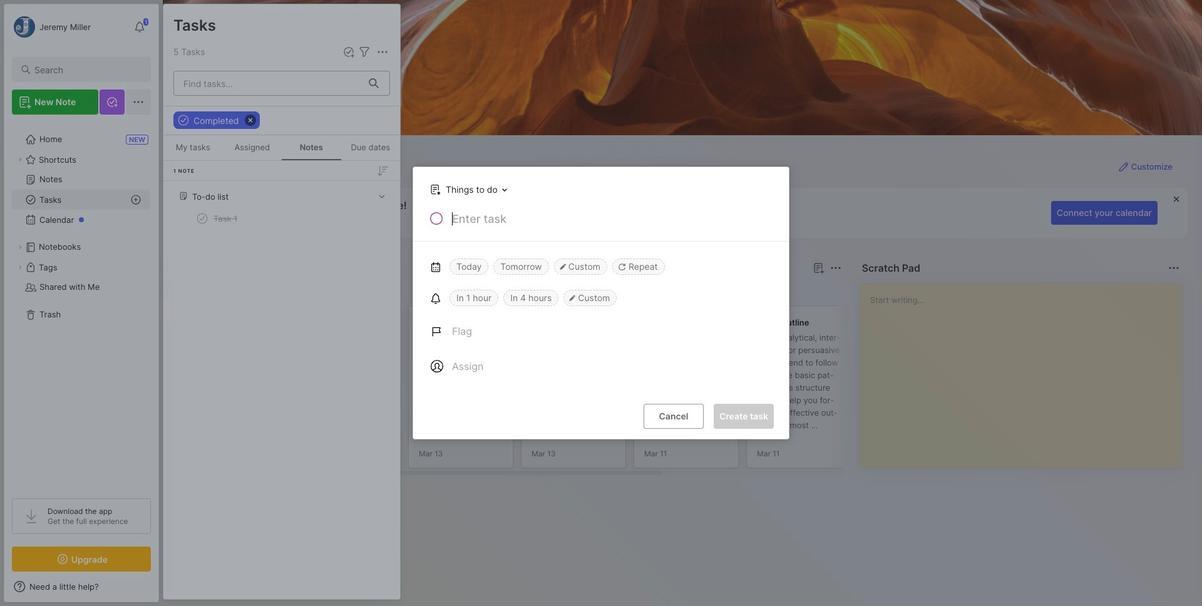 Task type: locate. For each thing, give the bounding box(es) containing it.
Find tasks… text field
[[176, 73, 361, 94]]

1 vertical spatial row group
[[183, 306, 1085, 476]]

tree
[[4, 122, 158, 487]]

row
[[168, 207, 395, 230]]

tab
[[185, 283, 222, 298]]

row group
[[163, 161, 400, 240], [183, 306, 1085, 476]]

main element
[[0, 0, 163, 606]]

None search field
[[34, 62, 140, 77]]

expand tags image
[[16, 264, 24, 271]]

thumbnail image
[[644, 393, 692, 440]]

Enter task text field
[[451, 211, 774, 232]]

Go to note or move task field
[[424, 180, 512, 199]]

none search field inside the main element
[[34, 62, 140, 77]]

0 vertical spatial row group
[[163, 161, 400, 240]]

task 1 0 cell
[[214, 212, 238, 225]]

new task image
[[343, 46, 355, 58]]



Task type: describe. For each thing, give the bounding box(es) containing it.
Start writing… text field
[[870, 284, 1182, 458]]

collapse qa-tasks_sections_bynote_0 image
[[376, 190, 388, 202]]

expand notebooks image
[[16, 244, 24, 251]]

tree inside the main element
[[4, 122, 158, 487]]

Search text field
[[34, 64, 140, 76]]



Task type: vqa. For each thing, say whether or not it's contained in the screenshot.
"Row Group"
yes



